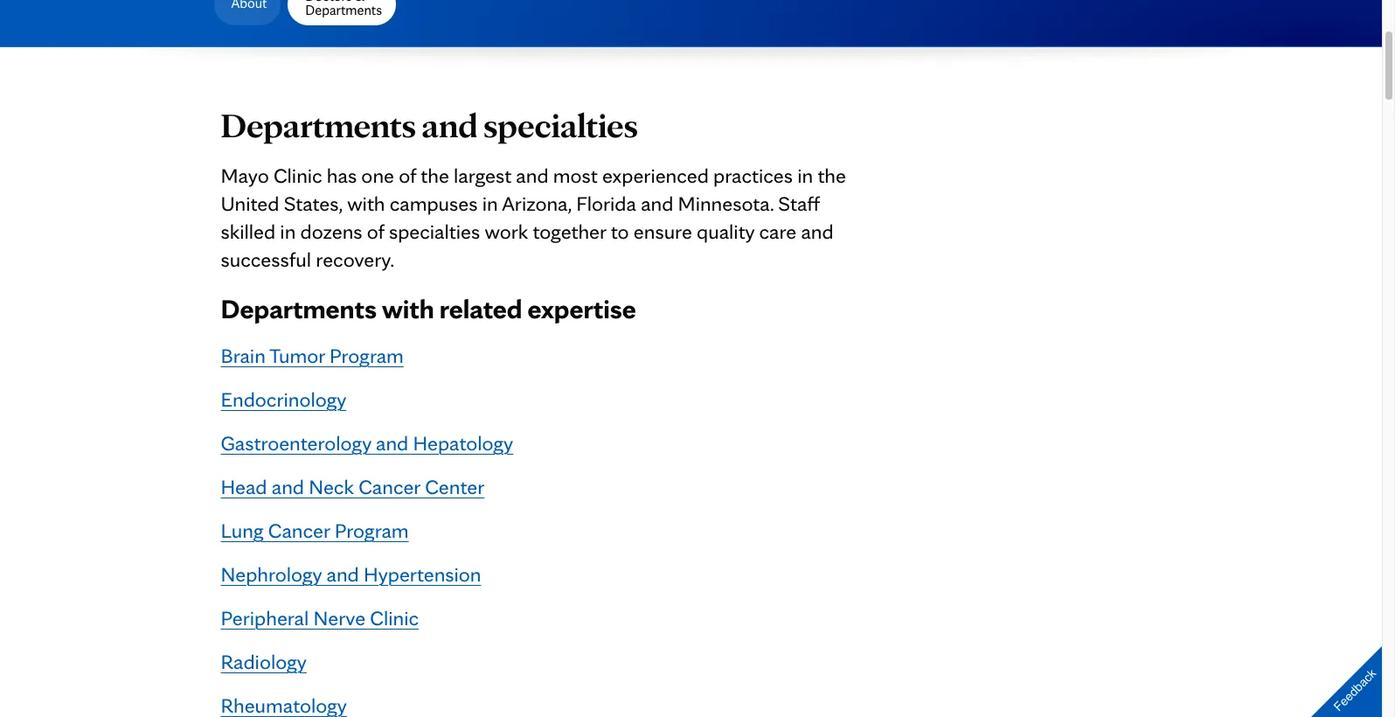 Task type: describe. For each thing, give the bounding box(es) containing it.
0 vertical spatial of
[[399, 163, 416, 188]]

1 horizontal spatial in
[[482, 191, 498, 216]]

states,
[[284, 191, 343, 216]]

care
[[760, 219, 797, 244]]

departments for departments
[[305, 2, 382, 18]]

and down experienced
[[641, 191, 674, 216]]

peripheral
[[221, 605, 309, 631]]

with inside mayo clinic has one of the largest and most experienced practices in the united states, with campuses in arizona, florida and minnesota. staff skilled in dozens of specialties work together to ensure quality care and successful recovery.
[[347, 191, 385, 216]]

brain tumor program link
[[221, 343, 404, 368]]

and up largest
[[422, 104, 478, 146]]

to
[[611, 219, 629, 244]]

peripheral nerve clinic
[[221, 605, 419, 631]]

practices
[[714, 163, 793, 188]]

specialties inside mayo clinic has one of the largest and most experienced practices in the united states, with campuses in arizona, florida and minnesota. staff skilled in dozens of specialties work together to ensure quality care and successful recovery.
[[389, 219, 480, 244]]

one
[[361, 163, 394, 188]]

radiology link
[[221, 649, 307, 674]]

brain
[[221, 343, 266, 368]]

0 horizontal spatial cancer
[[268, 518, 330, 543]]

head
[[221, 474, 267, 499]]

endocrinology
[[221, 387, 347, 412]]

hepatology
[[413, 430, 514, 456]]

together
[[533, 219, 607, 244]]

clinic inside mayo clinic has one of the largest and most experienced practices in the united states, with campuses in arizona, florida and minnesota. staff skilled in dozens of specialties work together to ensure quality care and successful recovery.
[[274, 163, 322, 188]]

feedback button
[[1297, 632, 1396, 717]]

mayo clinic has one of the largest and most experienced practices in the united states, with campuses in arizona, florida and minnesota. staff skilled in dozens of specialties work together to ensure quality care and successful recovery.
[[221, 163, 846, 272]]

departments menu bar
[[189, 0, 400, 32]]

nephrology
[[221, 561, 322, 587]]

tumor
[[270, 343, 325, 368]]

lung cancer program link
[[221, 518, 409, 543]]

arizona,
[[502, 191, 572, 216]]

ensure
[[634, 219, 692, 244]]

gastroenterology
[[221, 430, 372, 456]]

program for brain tumor program
[[330, 343, 404, 368]]

program for lung cancer program
[[335, 518, 409, 543]]

1 the from the left
[[421, 163, 449, 188]]

departments link
[[288, 0, 396, 25]]



Task type: vqa. For each thing, say whether or not it's contained in the screenshot.
the causes.
no



Task type: locate. For each thing, give the bounding box(es) containing it.
specialties down the campuses
[[389, 219, 480, 244]]

skilled
[[221, 219, 276, 244]]

head and neck cancer center
[[221, 474, 485, 499]]

clinic
[[274, 163, 322, 188], [370, 605, 419, 631]]

1 horizontal spatial specialties
[[484, 104, 638, 146]]

minnesota.
[[678, 191, 774, 216]]

lung
[[221, 518, 264, 543]]

0 horizontal spatial the
[[421, 163, 449, 188]]

cancer down gastroenterology and hepatology
[[359, 474, 421, 499]]

radiology
[[221, 649, 307, 674]]

of right the one
[[399, 163, 416, 188]]

departments for departments and specialties
[[221, 104, 416, 146]]

has
[[327, 163, 357, 188]]

1 vertical spatial departments
[[221, 104, 416, 146]]

1 vertical spatial in
[[482, 191, 498, 216]]

0 vertical spatial cancer
[[359, 474, 421, 499]]

cancer up nephrology
[[268, 518, 330, 543]]

most
[[553, 163, 598, 188]]

1 vertical spatial cancer
[[268, 518, 330, 543]]

program
[[330, 343, 404, 368], [335, 518, 409, 543]]

and up nerve
[[327, 561, 359, 587]]

lung cancer program
[[221, 518, 409, 543]]

1 vertical spatial with
[[382, 291, 434, 325]]

largest
[[454, 163, 512, 188]]

successful
[[221, 247, 311, 272]]

in up successful at the top left of page
[[280, 219, 296, 244]]

and down staff
[[801, 219, 834, 244]]

specialties up most
[[484, 104, 638, 146]]

cancer
[[359, 474, 421, 499], [268, 518, 330, 543]]

0 vertical spatial program
[[330, 343, 404, 368]]

gastroenterology and hepatology link
[[221, 430, 514, 456]]

nephrology and hypertension
[[221, 561, 481, 587]]

1 horizontal spatial cancer
[[359, 474, 421, 499]]

clinic down "hypertension"
[[370, 605, 419, 631]]

brain tumor program
[[221, 343, 404, 368]]

0 horizontal spatial specialties
[[389, 219, 480, 244]]

work
[[485, 219, 528, 244]]

in down largest
[[482, 191, 498, 216]]

0 vertical spatial departments
[[305, 2, 382, 18]]

with down the one
[[347, 191, 385, 216]]

nephrology and hypertension link
[[221, 561, 481, 587]]

departments and specialties
[[221, 104, 638, 146]]

of up recovery. in the left top of the page
[[367, 219, 385, 244]]

clinic up states,
[[274, 163, 322, 188]]

1 vertical spatial program
[[335, 518, 409, 543]]

the up staff
[[818, 163, 846, 188]]

0 horizontal spatial clinic
[[274, 163, 322, 188]]

experienced
[[603, 163, 709, 188]]

and left neck
[[272, 474, 304, 499]]

florida
[[576, 191, 637, 216]]

endocrinology link
[[221, 387, 347, 412]]

and
[[422, 104, 478, 146], [516, 163, 549, 188], [641, 191, 674, 216], [801, 219, 834, 244], [376, 430, 409, 456], [272, 474, 304, 499], [327, 561, 359, 587]]

in up staff
[[798, 163, 813, 188]]

1 vertical spatial clinic
[[370, 605, 419, 631]]

1 horizontal spatial of
[[399, 163, 416, 188]]

nerve
[[314, 605, 366, 631]]

center
[[425, 474, 485, 499]]

2 horizontal spatial in
[[798, 163, 813, 188]]

head and neck cancer center link
[[221, 474, 485, 499]]

peripheral nerve clinic link
[[221, 605, 419, 631]]

specialties
[[484, 104, 638, 146], [389, 219, 480, 244]]

program right tumor
[[330, 343, 404, 368]]

departments for departments with related expertise
[[221, 291, 377, 325]]

staff
[[779, 191, 820, 216]]

departments with related expertise
[[221, 291, 637, 325]]

of
[[399, 163, 416, 188], [367, 219, 385, 244]]

1 horizontal spatial clinic
[[370, 605, 419, 631]]

departments
[[305, 2, 382, 18], [221, 104, 416, 146], [221, 291, 377, 325]]

1 vertical spatial specialties
[[389, 219, 480, 244]]

united
[[221, 191, 279, 216]]

2 vertical spatial departments
[[221, 291, 377, 325]]

0 vertical spatial in
[[798, 163, 813, 188]]

2 vertical spatial in
[[280, 219, 296, 244]]

the up the campuses
[[421, 163, 449, 188]]

the
[[421, 163, 449, 188], [818, 163, 846, 188]]

0 vertical spatial specialties
[[484, 104, 638, 146]]

0 vertical spatial clinic
[[274, 163, 322, 188]]

in
[[798, 163, 813, 188], [482, 191, 498, 216], [280, 219, 296, 244]]

0 vertical spatial with
[[347, 191, 385, 216]]

with
[[347, 191, 385, 216], [382, 291, 434, 325]]

gastroenterology and hepatology
[[221, 430, 514, 456]]

dozens
[[300, 219, 363, 244]]

0 horizontal spatial in
[[280, 219, 296, 244]]

1 vertical spatial of
[[367, 219, 385, 244]]

campuses
[[390, 191, 478, 216]]

expertise
[[528, 291, 637, 325]]

menu item
[[210, 0, 285, 32]]

with down recovery. in the left top of the page
[[382, 291, 434, 325]]

1 horizontal spatial the
[[818, 163, 846, 188]]

mayo
[[221, 163, 269, 188]]

0 horizontal spatial of
[[367, 219, 385, 244]]

feedback
[[1332, 666, 1380, 714]]

quality
[[697, 219, 755, 244]]

and up "head and neck cancer center" link
[[376, 430, 409, 456]]

program down "head and neck cancer center" link
[[335, 518, 409, 543]]

hypertension
[[364, 561, 481, 587]]

recovery.
[[316, 247, 395, 272]]

departments inside 'link'
[[305, 2, 382, 18]]

neck
[[309, 474, 354, 499]]

and up arizona,
[[516, 163, 549, 188]]

related
[[440, 291, 523, 325]]

2 the from the left
[[818, 163, 846, 188]]



